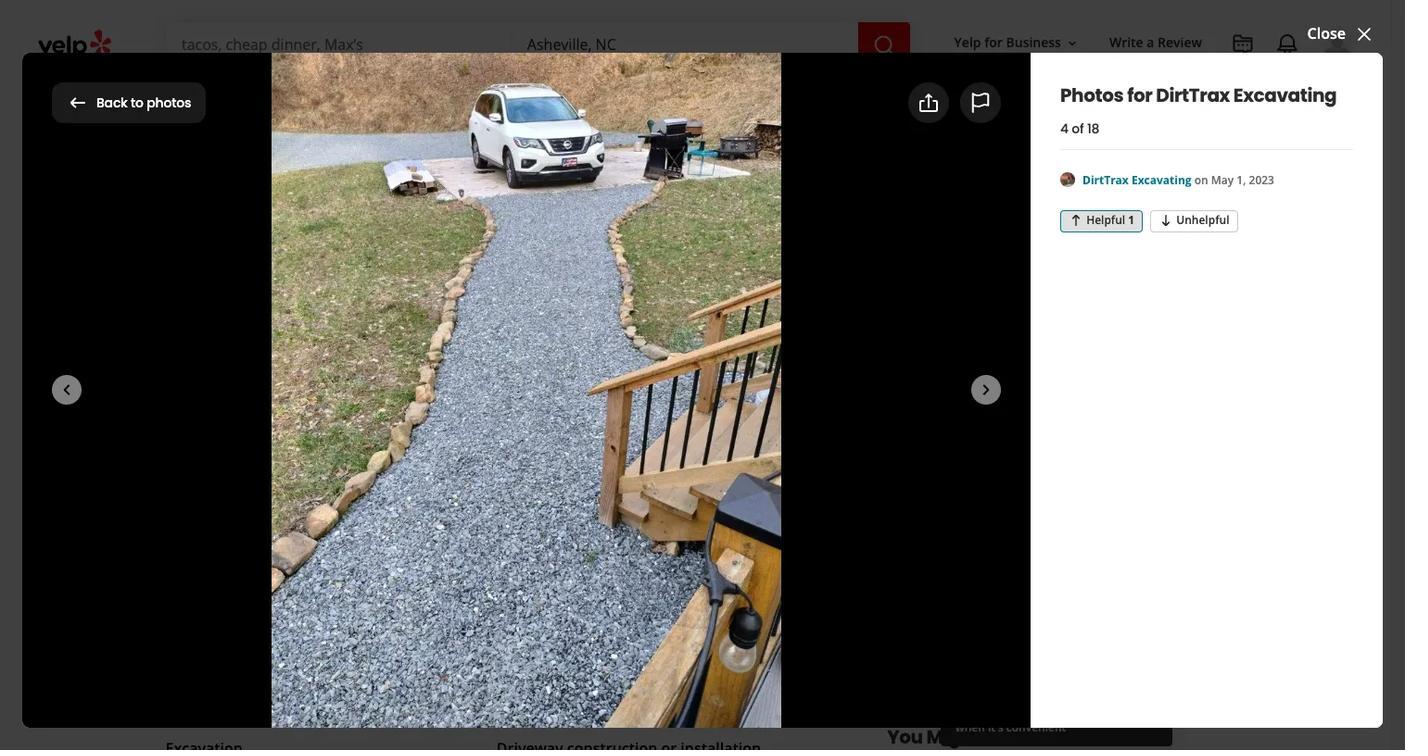 Task type: vqa. For each thing, say whether or not it's contained in the screenshot.
Open Until 7:00 Pm
no



Task type: locate. For each thing, give the bounding box(es) containing it.
for right to
[[147, 84, 182, 120]]

16 helpful v2 image
[[1069, 213, 1084, 228]]

add inside 'link'
[[939, 91, 969, 113]]

and right the 'back' at right bottom
[[1030, 705, 1050, 720]]

request a quote
[[903, 172, 1116, 209], [996, 299, 1117, 320]]

1 vertical spatial business
[[411, 659, 474, 679]]

1 horizontal spatial write
[[1110, 34, 1144, 51]]

1 horizontal spatial business
[[1006, 34, 1061, 51]]

add photo
[[381, 316, 457, 337]]

save
[[637, 316, 673, 337]]

when
[[956, 720, 985, 736]]

,
[[412, 263, 416, 284], [517, 263, 521, 284]]

request up recently
[[996, 299, 1056, 320]]

0 vertical spatial add
[[939, 91, 969, 113]]

photos down yelp for business
[[972, 91, 1023, 113]]

more link
[[574, 67, 662, 121]]

or
[[592, 701, 608, 721]]

a for write a review link
[[252, 316, 262, 337]]

24 chevron down v2 image inside "home services" link
[[400, 80, 422, 102]]

1 vertical spatial quote
[[1073, 299, 1117, 320]]

24 chevron down v2 image left auto
[[400, 80, 422, 102]]

request a quote button
[[903, 289, 1210, 330]]

request a call button
[[903, 646, 1210, 687]]

photos right to
[[147, 93, 191, 112]]

dirttrax down review
[[1156, 82, 1230, 108]]

24 chevron down v2 image inside auto services link
[[537, 80, 559, 102]]

add photos
[[939, 91, 1023, 113]]

0 vertical spatial 18
[[1087, 119, 1100, 138]]

services right "home" at the top of page
[[347, 82, 396, 100]]

for right 'yelp'
[[985, 34, 1003, 51]]

a
[[1147, 34, 1155, 51], [1015, 172, 1032, 209], [1059, 299, 1069, 320], [252, 316, 262, 337], [1108, 344, 1114, 360], [1067, 656, 1077, 677]]

0 horizontal spatial for
[[147, 84, 182, 120]]

suggest
[[1017, 528, 1073, 549]]

earthmoving
[[497, 701, 588, 721]]

2 horizontal spatial photos
[[972, 91, 1023, 113]]

yelp for business
[[954, 34, 1061, 51]]

1 vertical spatial request a quote
[[996, 299, 1117, 320]]

share
[[526, 316, 569, 337]]

add inside "link"
[[381, 316, 411, 337]]

save button
[[592, 307, 689, 348]]

photos for dirttrax excavating
[[1060, 82, 1337, 108], [52, 84, 443, 120]]

1 horizontal spatial photos
[[777, 410, 828, 430]]

0 vertical spatial the
[[954, 605, 985, 631]]

more
[[589, 82, 621, 100]]

the right skip
[[981, 705, 999, 720]]

convenient
[[1007, 720, 1066, 736]]

have
[[903, 605, 951, 631]]

1 24 chevron down v2 image from the left
[[255, 80, 277, 102]]

24 camera v2 image
[[351, 316, 373, 338]]

services down the 5.0 (1 review)
[[351, 263, 412, 284]]

business inside services offered element
[[411, 659, 474, 679]]

1 vertical spatial request
[[996, 299, 1056, 320]]

quote up 16 helpful v2 image
[[1037, 172, 1116, 209]]

compaction
[[303, 701, 387, 721]]

24 chevron down v2 image for auto services
[[537, 80, 559, 102]]

dirttrax excavating link
[[1083, 172, 1195, 188]]

add left 24 flag v2 image
[[939, 91, 969, 113]]

1 horizontal spatial ,
[[517, 263, 521, 284]]

dirttrax up helpful
[[1083, 172, 1129, 188]]

None search field
[[167, 22, 914, 67]]

0 horizontal spatial photo of dirttrax excavating - travelers rest, sc, us. image
[[366, 456, 551, 595]]

recently
[[1007, 344, 1049, 360]]

, left tree at the left top of page
[[412, 263, 416, 284]]

business categories element
[[164, 67, 1354, 121]]

request for request a quote button
[[996, 299, 1056, 320]]

0 horizontal spatial photos
[[147, 93, 191, 112]]

0 horizontal spatial 18
[[756, 410, 773, 430]]

1 horizontal spatial add
[[939, 91, 969, 113]]

the right have
[[954, 605, 985, 631]]

1 horizontal spatial photo of dirttrax excavating - travelers rest, sc, us. image
[[566, 456, 751, 595]]

quote up requested
[[1073, 299, 1117, 320]]

quote
[[1117, 344, 1147, 360]]

0 horizontal spatial ,
[[412, 263, 416, 284]]

write inside user actions element
[[1110, 34, 1144, 51]]

16 checkmark badged v2 image
[[478, 662, 493, 677]]

services right tree at the left top of page
[[456, 263, 517, 284]]

the for skip
[[981, 705, 999, 720]]

projects image
[[1232, 33, 1254, 56]]

630-
[[942, 414, 972, 435]]

0 vertical spatial write
[[1110, 34, 1144, 51]]

2 photo of dirttrax excavating - travelers rest, sc, us. image from the left
[[566, 456, 751, 595]]

9798
[[972, 414, 1006, 435]]

16 chevron down v2 image
[[1065, 36, 1080, 51]]

1 horizontal spatial photos for dirttrax excavating
[[1060, 82, 1337, 108]]

add for add photo
[[381, 316, 411, 337]]

8
[[966, 344, 972, 360]]

1 horizontal spatial 24 chevron down v2 image
[[537, 80, 559, 102]]

view service area
[[903, 467, 1034, 488]]

of
[[1072, 119, 1084, 138]]

skip
[[956, 705, 978, 720]]

0 horizontal spatial business
[[411, 659, 474, 679]]

share button
[[481, 307, 584, 348]]

request a quote inside button
[[996, 299, 1117, 320]]

0 horizontal spatial photos for dirttrax excavating
[[52, 84, 443, 120]]

18 right "all"
[[756, 410, 773, 430]]

1 horizontal spatial 24 chevron down v2 image
[[625, 80, 647, 102]]

16 nothelpful v2 image
[[1159, 213, 1174, 228]]

call
[[1081, 656, 1109, 677]]

request down add photos 'link'
[[903, 172, 1009, 209]]

request a quote up 16 helpful v2 image
[[903, 172, 1116, 209]]

request down business
[[1004, 656, 1063, 677]]

have the business call you
[[903, 605, 1146, 631]]

the for have
[[954, 605, 985, 631]]

24 arrow left v2 image
[[67, 91, 89, 114]]

review
[[1158, 34, 1202, 51]]

helpful 1
[[1087, 213, 1135, 228]]

business inside yelp for business button
[[1006, 34, 1061, 51]]

1 horizontal spatial for
[[985, 34, 1003, 51]]

business left 16 chevron down v2 icon
[[1006, 34, 1061, 51]]

dirttrax excavating on may 1, 2023
[[1083, 172, 1275, 188]]

(1
[[365, 222, 378, 243]]

unhelpful button
[[1151, 210, 1238, 232]]

talk
[[1106, 705, 1127, 720]]

user actions element
[[940, 23, 1380, 137]]

view service area link
[[903, 467, 1034, 488]]

2 24 chevron down v2 image from the left
[[625, 80, 647, 102]]

write a review link
[[165, 307, 328, 348]]

2 vertical spatial request
[[1004, 656, 1063, 677]]

1 24 chevron down v2 image from the left
[[400, 80, 422, 102]]

verified by business
[[330, 659, 474, 679]]

, left landscaping link
[[517, 263, 521, 284]]

write left review
[[1110, 34, 1144, 51]]

24 chevron down v2 image for more
[[625, 80, 647, 102]]

close button
[[1308, 22, 1376, 45]]

and left the talk
[[1083, 705, 1104, 720]]

1 vertical spatial add
[[381, 316, 411, 337]]

2 24 chevron down v2 image from the left
[[537, 80, 559, 102]]

24 chevron down v2 image inside more link
[[625, 80, 647, 102]]

add right 24 camera v2 image
[[381, 316, 411, 337]]

notifications image
[[1276, 33, 1299, 56]]

excavating up review)
[[356, 153, 609, 215]]

1 vertical spatial the
[[981, 705, 999, 720]]

for
[[985, 34, 1003, 51], [1127, 82, 1153, 108], [147, 84, 182, 120]]

24 chevron down v2 image for restaurants
[[255, 80, 277, 102]]

1 horizontal spatial 18
[[1087, 119, 1100, 138]]

call
[[1074, 605, 1108, 631]]

24 chevron down v2 image inside 'restaurants' link
[[255, 80, 277, 102]]

18 right of
[[1087, 119, 1100, 138]]

skip the back and forth and talk when it's convenient
[[956, 705, 1127, 736]]

0 vertical spatial quote
[[1037, 172, 1116, 209]]

18
[[1087, 119, 1100, 138], [756, 410, 773, 430]]

yelp
[[954, 34, 981, 51]]

24 chevron down v2 image right restaurants on the left of page
[[255, 80, 277, 102]]

services for home
[[347, 82, 396, 100]]

0 horizontal spatial and
[[272, 701, 299, 721]]

add
[[939, 91, 969, 113], [381, 316, 411, 337]]

services right auto
[[484, 82, 533, 100]]

tree services link
[[420, 263, 517, 284]]

locals
[[975, 344, 1004, 360]]

request a quote up 8 locals recently requested a quote
[[996, 299, 1117, 320]]

photo of dirttrax excavating - travelers rest, sc, us. image
[[366, 456, 551, 595], [566, 456, 751, 595]]

quote
[[1037, 172, 1116, 209], [1073, 299, 1117, 320]]

business for yelp for business
[[1006, 34, 1061, 51]]

for down write a review link on the right of the page
[[1127, 82, 1153, 108]]

1 photo of dirttrax excavating - travelers rest, sc, us. image from the left
[[366, 456, 551, 595]]

0 vertical spatial business
[[1006, 34, 1061, 51]]

write left review on the top left of page
[[210, 316, 248, 337]]

and inside services offered element
[[272, 701, 299, 721]]

quote inside request a quote button
[[1073, 299, 1117, 320]]

write
[[1110, 34, 1144, 51], [210, 316, 248, 337]]

services
[[347, 82, 396, 100], [484, 82, 533, 100], [351, 263, 412, 284], [456, 263, 517, 284], [165, 655, 243, 681]]

requested
[[1052, 344, 1105, 360]]

5 star rating image
[[165, 218, 329, 248]]

excavating
[[1234, 82, 1337, 108], [297, 84, 443, 120], [356, 153, 609, 215], [1132, 172, 1192, 188]]

on
[[1195, 172, 1209, 188]]

24 chevron down v2 image
[[255, 80, 277, 102], [625, 80, 647, 102]]

24 chevron down v2 image right more
[[625, 80, 647, 102]]

business left 16 checkmark badged v2 icon
[[411, 659, 474, 679]]

0 horizontal spatial write
[[210, 316, 248, 337]]

search image
[[1324, 95, 1339, 110]]

photos inside add photos 'link'
[[972, 91, 1023, 113]]

the inside skip the back and forth and talk when it's convenient
[[981, 705, 999, 720]]

for inside button
[[985, 34, 1003, 51]]

0 horizontal spatial 24 chevron down v2 image
[[255, 80, 277, 102]]

24 save outline v2 image
[[607, 316, 630, 338]]

photos right "all"
[[777, 410, 828, 430]]

1 vertical spatial 18
[[756, 410, 773, 430]]

0 horizontal spatial 24 chevron down v2 image
[[400, 80, 422, 102]]

0 horizontal spatial add
[[381, 316, 411, 337]]

excavating down notifications "image"
[[1234, 82, 1337, 108]]

soil
[[165, 701, 191, 721]]

and down 'offered'
[[272, 701, 299, 721]]

edit
[[1098, 528, 1126, 549]]

24 chevron down v2 image right auto services
[[537, 80, 559, 102]]

1 vertical spatial write
[[210, 316, 248, 337]]

the
[[954, 605, 985, 631], [981, 705, 999, 720]]

forth
[[1053, 705, 1080, 720]]

24 chevron down v2 image
[[400, 80, 422, 102], [537, 80, 559, 102]]

photos
[[1060, 82, 1124, 108], [52, 84, 141, 120], [165, 408, 229, 434]]

services offered element
[[136, 625, 858, 751]]

excavation services link
[[267, 263, 412, 284]]



Task type: describe. For each thing, give the bounding box(es) containing it.
2 horizontal spatial for
[[1127, 82, 1153, 108]]

helpful
[[1087, 213, 1126, 228]]

service
[[943, 467, 996, 488]]

services for auto
[[484, 82, 533, 100]]

write a review link
[[1102, 26, 1210, 60]]

1 , from the left
[[412, 263, 416, 284]]

see all 18 photos
[[704, 410, 828, 430]]

backfilling
[[195, 701, 268, 721]]

you
[[1111, 605, 1146, 631]]

services up soil
[[165, 655, 243, 681]]

videos
[[250, 408, 311, 434]]

request a call
[[1004, 656, 1109, 677]]

write for write a review
[[210, 316, 248, 337]]

business for verified by business
[[411, 659, 474, 679]]

&
[[232, 408, 247, 434]]

excavation services , tree services , landscaping
[[267, 263, 617, 284]]

restaurants link
[[164, 67, 292, 121]]

add photo link
[[335, 307, 473, 348]]

5.0 (1 review)
[[340, 222, 434, 243]]

1 horizontal spatial photos
[[165, 408, 229, 434]]

24 flag v2 image
[[970, 92, 992, 114]]

suggest an edit
[[1017, 528, 1126, 549]]

area
[[999, 467, 1034, 488]]

response
[[1064, 236, 1115, 252]]

tree
[[420, 263, 452, 284]]

all
[[734, 410, 752, 430]]

back to photos
[[96, 93, 191, 112]]

5.0
[[340, 222, 361, 243]]

search image
[[873, 34, 895, 56]]

restaurants
[[179, 82, 251, 100]]

response rate
[[1064, 236, 1138, 252]]

back
[[1002, 705, 1027, 720]]

a for write a review link on the right of the page
[[1147, 34, 1155, 51]]

offered
[[247, 655, 316, 681]]

add photos link
[[893, 82, 1039, 123]]

yelp for business button
[[947, 26, 1087, 60]]

photos inside back to photos button
[[147, 93, 191, 112]]

2 horizontal spatial photos
[[1060, 82, 1124, 108]]

unhelpful
[[1177, 213, 1230, 228]]

24 share v2 image
[[918, 92, 940, 114]]

write a review
[[1110, 34, 1202, 51]]

24 close v2 image
[[1353, 23, 1376, 45]]

(864) 630-9798
[[903, 414, 1006, 435]]

back
[[96, 93, 128, 112]]

excavation
[[267, 263, 348, 284]]

rate
[[1118, 236, 1138, 252]]

view
[[903, 467, 939, 488]]

an
[[1076, 528, 1094, 549]]

home services link
[[292, 67, 437, 121]]

photo of dirttrax excavating - travelers rest, sc, us. new driveway construction and gate install. image
[[165, 456, 351, 595]]

a for request a call button
[[1067, 656, 1077, 677]]

18 for of
[[1087, 119, 1100, 138]]

earthmoving or regrading link
[[497, 701, 681, 721]]

request for request a call button
[[1004, 656, 1063, 677]]

back to photos button
[[52, 82, 206, 123]]

dirttrax left "home" at the top of page
[[188, 84, 292, 120]]

earthmoving or regrading
[[497, 701, 681, 721]]

services for excavation
[[351, 263, 412, 284]]

1 horizontal spatial and
[[1030, 705, 1050, 720]]

write a review
[[210, 316, 313, 337]]

a for request a quote button
[[1059, 299, 1069, 320]]

4
[[1060, 119, 1069, 138]]

review
[[265, 316, 313, 337]]

services offered
[[165, 655, 316, 681]]

excavating up dirttrax excavating
[[297, 84, 443, 120]]

dirttrax up 5 star rating image
[[165, 153, 347, 215]]

dirttrax excavating
[[165, 153, 609, 215]]

it's
[[988, 720, 1004, 736]]

see
[[704, 410, 730, 430]]

24 chevron down v2 image for home services
[[400, 80, 422, 102]]

excavating left on
[[1132, 172, 1192, 188]]

0 vertical spatial request a quote
[[903, 172, 1116, 209]]

add for add photos
[[939, 91, 969, 113]]

verified
[[330, 659, 386, 679]]

photos & videos
[[165, 408, 311, 434]]

see all 18 photos link
[[704, 410, 858, 430]]

regrading
[[611, 701, 681, 721]]

1,
[[1237, 172, 1246, 188]]

photos & videos element
[[0, 0, 1405, 751]]

2 , from the left
[[517, 263, 521, 284]]

close
[[1308, 23, 1346, 44]]

0 horizontal spatial photos
[[52, 84, 141, 120]]

by
[[390, 659, 407, 679]]

landscaping link
[[525, 263, 617, 284]]

suggest an edit button
[[903, 518, 1210, 559]]

soil backfilling and compaction link
[[165, 701, 387, 721]]

may
[[1211, 172, 1234, 188]]

auto services link
[[437, 67, 574, 121]]

18 for all
[[756, 410, 773, 430]]

to
[[131, 93, 144, 112]]

0 vertical spatial request
[[903, 172, 1009, 209]]

landscaping
[[525, 263, 617, 284]]

auto services
[[452, 82, 533, 100]]

24 add photo v2 image
[[909, 91, 931, 114]]

auto
[[452, 82, 481, 100]]

24 share v2 image
[[496, 316, 519, 338]]

soil backfilling and compaction
[[165, 701, 387, 721]]

home
[[307, 82, 344, 100]]

2023
[[1249, 172, 1275, 188]]

write for write a review
[[1110, 34, 1144, 51]]

business
[[988, 605, 1071, 631]]

2 horizontal spatial and
[[1083, 705, 1104, 720]]

photo
[[414, 316, 457, 337]]

previous photo image
[[56, 379, 78, 402]]

(1 review) link
[[365, 222, 434, 243]]

Search photos text field
[[1050, 84, 1353, 121]]

review)
[[382, 222, 434, 243]]

home services
[[307, 82, 396, 100]]

next photo image
[[975, 379, 997, 402]]



